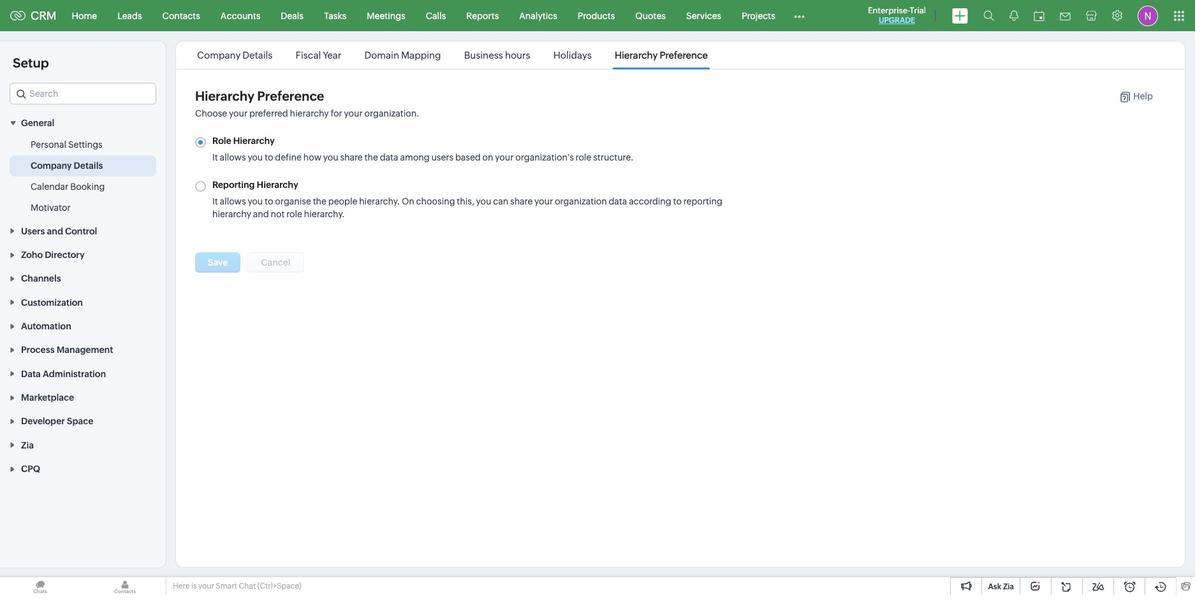 Task type: describe. For each thing, give the bounding box(es) containing it.
search image
[[984, 10, 994, 21]]

deals
[[281, 11, 304, 21]]

list containing company details
[[186, 41, 720, 69]]

contacts link
[[152, 0, 210, 31]]

mails element
[[1052, 1, 1079, 30]]

automation button
[[0, 314, 166, 338]]

fiscal
[[296, 50, 321, 61]]

directory
[[45, 250, 85, 260]]

tasks link
[[314, 0, 357, 31]]

how
[[303, 152, 321, 163]]

analytics link
[[509, 0, 568, 31]]

fiscal year link
[[294, 50, 343, 61]]

this,
[[457, 196, 474, 207]]

organization
[[555, 196, 607, 207]]

for
[[331, 108, 342, 119]]

choose
[[195, 108, 227, 119]]

administration
[[43, 369, 106, 379]]

home link
[[62, 0, 107, 31]]

booking
[[70, 182, 105, 192]]

hierarchy preference link
[[613, 50, 710, 61]]

settings
[[68, 140, 103, 150]]

general region
[[0, 135, 166, 219]]

contacts
[[162, 11, 200, 21]]

meetings link
[[357, 0, 416, 31]]

share inside reporting hierarchy it allows you to organise the people hierarchy. on choosing this, you can share your organization data according to reporting hierarchy and not role hierarchy.
[[510, 196, 533, 207]]

0 vertical spatial hierarchy.
[[359, 196, 400, 207]]

0 horizontal spatial hierarchy preference
[[195, 89, 324, 103]]

domain
[[365, 50, 399, 61]]

year
[[323, 50, 342, 61]]

you left can
[[476, 196, 491, 207]]

reporting
[[212, 180, 255, 190]]

meetings
[[367, 11, 406, 21]]

choosing
[[416, 196, 455, 207]]

domain mapping
[[365, 50, 441, 61]]

organization.
[[365, 108, 419, 119]]

process
[[21, 345, 55, 356]]

your inside role hierarchy it allows you to define how you share the data among users based on your organization's role structure.
[[495, 152, 514, 163]]

search element
[[976, 0, 1002, 31]]

and inside reporting hierarchy it allows you to organise the people hierarchy. on choosing this, you can share your organization data according to reporting hierarchy and not role hierarchy.
[[253, 209, 269, 219]]

leads
[[117, 11, 142, 21]]

cpq
[[21, 464, 40, 475]]

not
[[271, 209, 285, 219]]

accounts
[[221, 11, 260, 21]]

mapping
[[401, 50, 441, 61]]

process management button
[[0, 338, 166, 362]]

calendar booking
[[31, 182, 105, 192]]

hierarchy inside reporting hierarchy it allows you to organise the people hierarchy. on choosing this, you can share your organization data according to reporting hierarchy and not role hierarchy.
[[257, 180, 298, 190]]

leads link
[[107, 0, 152, 31]]

share inside role hierarchy it allows you to define how you share the data among users based on your organization's role structure.
[[340, 152, 363, 163]]

zoho directory button
[[0, 243, 166, 267]]

reports
[[466, 11, 499, 21]]

based
[[455, 152, 481, 163]]

smart
[[216, 582, 237, 591]]

your right choose
[[229, 108, 248, 119]]

personal
[[31, 140, 66, 150]]

0 horizontal spatial preference
[[257, 89, 324, 103]]

profile element
[[1130, 0, 1166, 31]]

setup
[[13, 55, 49, 70]]

1 horizontal spatial hierarchy
[[290, 108, 329, 119]]

your right for
[[344, 108, 363, 119]]

deals link
[[271, 0, 314, 31]]

enterprise-
[[868, 6, 910, 15]]

0 vertical spatial company
[[197, 50, 241, 61]]

crm
[[31, 9, 57, 22]]

here
[[173, 582, 190, 591]]

developer space button
[[0, 410, 166, 433]]

1 horizontal spatial zia
[[1003, 583, 1014, 592]]

create menu image
[[952, 8, 968, 23]]

signals element
[[1002, 0, 1026, 31]]

personal settings
[[31, 140, 103, 150]]

analytics
[[519, 11, 557, 21]]

calendar image
[[1034, 11, 1045, 21]]

data administration button
[[0, 362, 166, 386]]

people
[[328, 196, 357, 207]]

holidays link
[[552, 50, 594, 61]]

your inside reporting hierarchy it allows you to organise the people hierarchy. on choosing this, you can share your organization data according to reporting hierarchy and not role hierarchy.
[[535, 196, 553, 207]]

calendar
[[31, 182, 68, 192]]

calls link
[[416, 0, 456, 31]]

marketplace button
[[0, 386, 166, 410]]

hierarchy down quotes
[[615, 50, 658, 61]]

zia inside dropdown button
[[21, 441, 34, 451]]

you down reporting
[[248, 196, 263, 207]]

1 vertical spatial hierarchy.
[[304, 209, 345, 219]]

personal settings link
[[31, 139, 103, 151]]

marketplace
[[21, 393, 74, 403]]

chats image
[[0, 578, 80, 596]]

hierarchy inside role hierarchy it allows you to define how you share the data among users based on your organization's role structure.
[[233, 136, 275, 146]]

trial
[[910, 6, 926, 15]]

the inside role hierarchy it allows you to define how you share the data among users based on your organization's role structure.
[[365, 152, 378, 163]]

general
[[21, 118, 54, 128]]

help link
[[1107, 91, 1153, 103]]

is
[[191, 582, 197, 591]]

services link
[[676, 0, 732, 31]]

zia button
[[0, 433, 166, 457]]

reports link
[[456, 0, 509, 31]]

products
[[578, 11, 615, 21]]

here is your smart chat (ctrl+space)
[[173, 582, 302, 591]]

projects link
[[732, 0, 786, 31]]

customization
[[21, 298, 83, 308]]

hierarchy up choose
[[195, 89, 254, 103]]

role inside role hierarchy it allows you to define how you share the data among users based on your organization's role structure.
[[576, 152, 592, 163]]



Task type: vqa. For each thing, say whether or not it's contained in the screenshot.
Deal at the top of the page
no



Task type: locate. For each thing, give the bounding box(es) containing it.
hierarchy preference
[[615, 50, 708, 61], [195, 89, 324, 103]]

services
[[686, 11, 722, 21]]

data inside role hierarchy it allows you to define how you share the data among users based on your organization's role structure.
[[380, 152, 398, 163]]

hierarchy left for
[[290, 108, 329, 119]]

zoho directory
[[21, 250, 85, 260]]

reporting
[[684, 196, 723, 207]]

allows down the "role"
[[220, 152, 246, 163]]

0 horizontal spatial role
[[287, 209, 302, 219]]

company down accounts
[[197, 50, 241, 61]]

role inside reporting hierarchy it allows you to organise the people hierarchy. on choosing this, you can share your organization data according to reporting hierarchy and not role hierarchy.
[[287, 209, 302, 219]]

company details inside general region
[[31, 161, 103, 171]]

company details link
[[195, 50, 275, 61], [31, 160, 103, 172]]

to left the define on the top left of the page
[[265, 152, 273, 163]]

1 vertical spatial it
[[212, 196, 218, 207]]

allows
[[220, 152, 246, 163], [220, 196, 246, 207]]

choose your preferred hierarchy for your organization.
[[195, 108, 419, 119]]

channels button
[[0, 267, 166, 290]]

1 horizontal spatial hierarchy preference
[[615, 50, 708, 61]]

upgrade
[[879, 16, 915, 25]]

create menu element
[[945, 0, 976, 31]]

business hours link
[[462, 50, 532, 61]]

space
[[67, 417, 93, 427]]

allows for role
[[220, 152, 246, 163]]

0 horizontal spatial data
[[380, 152, 398, 163]]

contacts image
[[85, 578, 165, 596]]

users and control button
[[0, 219, 166, 243]]

1 horizontal spatial share
[[510, 196, 533, 207]]

zia right ask
[[1003, 583, 1014, 592]]

company details inside list
[[197, 50, 273, 61]]

hierarchy preference inside list
[[615, 50, 708, 61]]

projects
[[742, 11, 776, 21]]

automation
[[21, 322, 71, 332]]

(ctrl+space)
[[257, 582, 302, 591]]

customization button
[[0, 290, 166, 314]]

domain mapping link
[[363, 50, 443, 61]]

preference up choose your preferred hierarchy for your organization.
[[257, 89, 324, 103]]

the
[[365, 152, 378, 163], [313, 196, 327, 207]]

developer
[[21, 417, 65, 427]]

and
[[253, 209, 269, 219], [47, 226, 63, 236]]

calendar booking link
[[31, 181, 105, 193]]

details down accounts
[[243, 50, 273, 61]]

the left people
[[313, 196, 327, 207]]

zoho
[[21, 250, 43, 260]]

hierarchy up organise
[[257, 180, 298, 190]]

data inside reporting hierarchy it allows you to organise the people hierarchy. on choosing this, you can share your organization data according to reporting hierarchy and not role hierarchy.
[[609, 196, 627, 207]]

2 it from the top
[[212, 196, 218, 207]]

0 horizontal spatial details
[[74, 161, 103, 171]]

0 horizontal spatial company details link
[[31, 160, 103, 172]]

you right how
[[323, 152, 338, 163]]

1 it from the top
[[212, 152, 218, 163]]

details up booking
[[74, 161, 103, 171]]

0 vertical spatial allows
[[220, 152, 246, 163]]

details
[[243, 50, 273, 61], [74, 161, 103, 171]]

help
[[1134, 91, 1153, 101]]

1 vertical spatial company details link
[[31, 160, 103, 172]]

quotes link
[[625, 0, 676, 31]]

general button
[[0, 111, 166, 135]]

business
[[464, 50, 503, 61]]

channels
[[21, 274, 61, 284]]

hierarchy preference up preferred
[[195, 89, 324, 103]]

0 vertical spatial company details
[[197, 50, 273, 61]]

0 vertical spatial hierarchy
[[290, 108, 329, 119]]

1 allows from the top
[[220, 152, 246, 163]]

your right on
[[495, 152, 514, 163]]

data administration
[[21, 369, 106, 379]]

0 vertical spatial it
[[212, 152, 218, 163]]

control
[[65, 226, 97, 236]]

0 horizontal spatial hierarchy
[[212, 209, 251, 219]]

0 vertical spatial details
[[243, 50, 273, 61]]

hierarchy preference down quotes link
[[615, 50, 708, 61]]

Search text field
[[10, 84, 156, 104]]

hierarchy. left on
[[359, 196, 400, 207]]

1 horizontal spatial the
[[365, 152, 378, 163]]

1 vertical spatial details
[[74, 161, 103, 171]]

preferred
[[249, 108, 288, 119]]

holidays
[[554, 50, 592, 61]]

the left among
[[365, 152, 378, 163]]

preference inside list
[[660, 50, 708, 61]]

home
[[72, 11, 97, 21]]

hierarchy down preferred
[[233, 136, 275, 146]]

0 vertical spatial role
[[576, 152, 592, 163]]

1 vertical spatial role
[[287, 209, 302, 219]]

you
[[248, 152, 263, 163], [323, 152, 338, 163], [248, 196, 263, 207], [476, 196, 491, 207]]

0 vertical spatial share
[[340, 152, 363, 163]]

0 horizontal spatial and
[[47, 226, 63, 236]]

share right how
[[340, 152, 363, 163]]

allows for reporting
[[220, 196, 246, 207]]

zia up the cpq
[[21, 441, 34, 451]]

company up calendar
[[31, 161, 72, 171]]

it down the "role"
[[212, 152, 218, 163]]

users and control
[[21, 226, 97, 236]]

0 vertical spatial zia
[[21, 441, 34, 451]]

zia
[[21, 441, 34, 451], [1003, 583, 1014, 592]]

preference down the services link
[[660, 50, 708, 61]]

chat
[[239, 582, 256, 591]]

your right is
[[198, 582, 214, 591]]

0 horizontal spatial share
[[340, 152, 363, 163]]

data left among
[[380, 152, 398, 163]]

management
[[57, 345, 113, 356]]

company
[[197, 50, 241, 61], [31, 161, 72, 171]]

to up not
[[265, 196, 273, 207]]

0 vertical spatial preference
[[660, 50, 708, 61]]

the inside reporting hierarchy it allows you to organise the people hierarchy. on choosing this, you can share your organization data according to reporting hierarchy and not role hierarchy.
[[313, 196, 327, 207]]

0 horizontal spatial company details
[[31, 161, 103, 171]]

Other Modules field
[[786, 5, 813, 26]]

hierarchy
[[290, 108, 329, 119], [212, 209, 251, 219]]

share
[[340, 152, 363, 163], [510, 196, 533, 207]]

1 horizontal spatial company details link
[[195, 50, 275, 61]]

motivator
[[31, 203, 71, 213]]

1 vertical spatial company
[[31, 161, 72, 171]]

None field
[[10, 83, 156, 105]]

1 horizontal spatial data
[[609, 196, 627, 207]]

company details link down personal settings link
[[31, 160, 103, 172]]

allows inside reporting hierarchy it allows you to organise the people hierarchy. on choosing this, you can share your organization data according to reporting hierarchy and not role hierarchy.
[[220, 196, 246, 207]]

details inside general region
[[74, 161, 103, 171]]

products link
[[568, 0, 625, 31]]

role down organise
[[287, 209, 302, 219]]

it
[[212, 152, 218, 163], [212, 196, 218, 207]]

company details down personal settings link
[[31, 161, 103, 171]]

signals image
[[1010, 10, 1019, 21]]

ask
[[988, 583, 1002, 592]]

business hours
[[464, 50, 531, 61]]

organise
[[275, 196, 311, 207]]

1 vertical spatial hierarchy
[[212, 209, 251, 219]]

list
[[186, 41, 720, 69]]

among
[[400, 152, 430, 163]]

you left the define on the top left of the page
[[248, 152, 263, 163]]

cpq button
[[0, 457, 166, 481]]

ask zia
[[988, 583, 1014, 592]]

quotes
[[636, 11, 666, 21]]

it for it allows you to organise the people hierarchy. on choosing this, you can share your organization data according to reporting hierarchy and not role hierarchy.
[[212, 196, 218, 207]]

company details down accounts link
[[197, 50, 273, 61]]

1 horizontal spatial company details
[[197, 50, 273, 61]]

0 vertical spatial company details link
[[195, 50, 275, 61]]

role left structure.
[[576, 152, 592, 163]]

details inside list
[[243, 50, 273, 61]]

on
[[483, 152, 493, 163]]

hierarchy inside reporting hierarchy it allows you to organise the people hierarchy. on choosing this, you can share your organization data according to reporting hierarchy and not role hierarchy.
[[212, 209, 251, 219]]

fiscal year
[[296, 50, 342, 61]]

1 vertical spatial share
[[510, 196, 533, 207]]

1 horizontal spatial company
[[197, 50, 241, 61]]

0 vertical spatial hierarchy preference
[[615, 50, 708, 61]]

mails image
[[1060, 12, 1071, 20]]

hierarchy. down people
[[304, 209, 345, 219]]

to for define
[[265, 152, 273, 163]]

1 horizontal spatial hierarchy.
[[359, 196, 400, 207]]

2 allows from the top
[[220, 196, 246, 207]]

profile image
[[1138, 5, 1158, 26]]

company details link down accounts link
[[195, 50, 275, 61]]

0 horizontal spatial company
[[31, 161, 72, 171]]

1 horizontal spatial preference
[[660, 50, 708, 61]]

role
[[212, 136, 231, 146]]

0 vertical spatial data
[[380, 152, 398, 163]]

it down reporting
[[212, 196, 218, 207]]

preference
[[660, 50, 708, 61], [257, 89, 324, 103]]

it for it allows you to define how you share the data among users based on your organization's role structure.
[[212, 152, 218, 163]]

to for organise
[[265, 196, 273, 207]]

and right users
[[47, 226, 63, 236]]

allows down reporting
[[220, 196, 246, 207]]

1 horizontal spatial role
[[576, 152, 592, 163]]

1 horizontal spatial and
[[253, 209, 269, 219]]

0 vertical spatial and
[[253, 209, 269, 219]]

and inside 'dropdown button'
[[47, 226, 63, 236]]

1 vertical spatial company details
[[31, 161, 103, 171]]

your left organization on the top of page
[[535, 196, 553, 207]]

calls
[[426, 11, 446, 21]]

according
[[629, 196, 671, 207]]

reporting hierarchy it allows you to organise the people hierarchy. on choosing this, you can share your organization data according to reporting hierarchy and not role hierarchy.
[[212, 180, 723, 219]]

it inside role hierarchy it allows you to define how you share the data among users based on your organization's role structure.
[[212, 152, 218, 163]]

role hierarchy it allows you to define how you share the data among users based on your organization's role structure.
[[212, 136, 634, 163]]

1 vertical spatial the
[[313, 196, 327, 207]]

1 vertical spatial zia
[[1003, 583, 1014, 592]]

enterprise-trial upgrade
[[868, 6, 926, 25]]

1 vertical spatial and
[[47, 226, 63, 236]]

1 vertical spatial allows
[[220, 196, 246, 207]]

1 horizontal spatial details
[[243, 50, 273, 61]]

can
[[493, 196, 509, 207]]

allows inside role hierarchy it allows you to define how you share the data among users based on your organization's role structure.
[[220, 152, 246, 163]]

0 horizontal spatial the
[[313, 196, 327, 207]]

tasks
[[324, 11, 347, 21]]

hierarchy down reporting
[[212, 209, 251, 219]]

to inside role hierarchy it allows you to define how you share the data among users based on your organization's role structure.
[[265, 152, 273, 163]]

share right can
[[510, 196, 533, 207]]

company inside general region
[[31, 161, 72, 171]]

your
[[229, 108, 248, 119], [344, 108, 363, 119], [495, 152, 514, 163], [535, 196, 553, 207], [198, 582, 214, 591]]

data left according
[[609, 196, 627, 207]]

it inside reporting hierarchy it allows you to organise the people hierarchy. on choosing this, you can share your organization data according to reporting hierarchy and not role hierarchy.
[[212, 196, 218, 207]]

process management
[[21, 345, 113, 356]]

and left not
[[253, 209, 269, 219]]

1 vertical spatial preference
[[257, 89, 324, 103]]

0 horizontal spatial hierarchy.
[[304, 209, 345, 219]]

to left 'reporting'
[[673, 196, 682, 207]]

0 horizontal spatial zia
[[21, 441, 34, 451]]

1 vertical spatial hierarchy preference
[[195, 89, 324, 103]]

structure.
[[593, 152, 634, 163]]

1 vertical spatial data
[[609, 196, 627, 207]]

0 vertical spatial the
[[365, 152, 378, 163]]

developer space
[[21, 417, 93, 427]]

hierarchy.
[[359, 196, 400, 207], [304, 209, 345, 219]]

on
[[402, 196, 414, 207]]

data
[[21, 369, 41, 379]]



